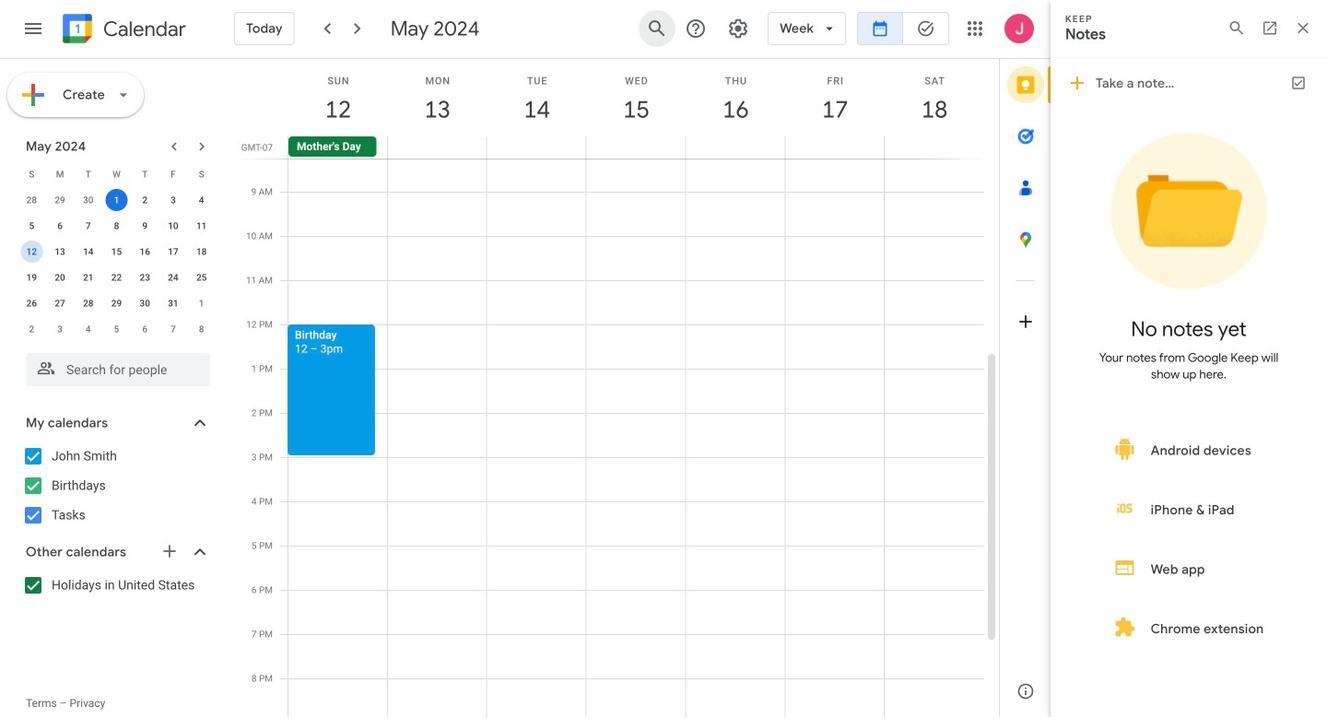Task type: describe. For each thing, give the bounding box(es) containing it.
june 5 element
[[106, 318, 128, 340]]

tuesday, may 14 element
[[487, 59, 587, 136]]

june 4 element
[[77, 318, 99, 340]]

3 element
[[162, 189, 184, 211]]

12 element
[[21, 241, 43, 263]]

my calendars list
[[4, 442, 229, 530]]

Search for people text field
[[37, 353, 199, 386]]

2 element
[[134, 189, 156, 211]]

5 element
[[21, 215, 43, 237]]

9 element
[[134, 215, 156, 237]]

4 element
[[191, 189, 213, 211]]

20 element
[[49, 266, 71, 289]]

april 30 element
[[77, 189, 99, 211]]

28 element
[[77, 292, 99, 314]]

14 element
[[77, 241, 99, 263]]

23 element
[[134, 266, 156, 289]]

thursday, may 16 element
[[686, 59, 786, 136]]

april 29 element
[[49, 189, 71, 211]]

27 element
[[49, 292, 71, 314]]

13 element
[[49, 241, 71, 263]]

18 element
[[191, 241, 213, 263]]

april 28 element
[[21, 189, 43, 211]]

6 element
[[49, 215, 71, 237]]

june 7 element
[[162, 318, 184, 340]]

24 element
[[162, 266, 184, 289]]

30 element
[[134, 292, 156, 314]]



Task type: vqa. For each thing, say whether or not it's contained in the screenshot.
the 13 element
yes



Task type: locate. For each thing, give the bounding box(es) containing it.
16 element
[[134, 241, 156, 263]]

june 2 element
[[21, 318, 43, 340]]

26 element
[[21, 292, 43, 314]]

sunday, may 12 element
[[289, 59, 388, 136]]

19 element
[[21, 266, 43, 289]]

cell
[[388, 136, 487, 159], [487, 136, 587, 159], [587, 136, 686, 159], [686, 136, 785, 159], [785, 136, 884, 159], [884, 136, 984, 159], [102, 187, 131, 213], [18, 239, 46, 265]]

grid
[[236, 59, 999, 718]]

11 element
[[191, 215, 213, 237]]

29 element
[[106, 292, 128, 314]]

heading inside calendar element
[[100, 18, 186, 40]]

june 6 element
[[134, 318, 156, 340]]

june 1 element
[[191, 292, 213, 314]]

31 element
[[162, 292, 184, 314]]

row
[[280, 136, 999, 159], [18, 161, 216, 187], [18, 187, 216, 213], [18, 213, 216, 239], [18, 239, 216, 265], [18, 265, 216, 290], [18, 290, 216, 316], [18, 316, 216, 342]]

saturday, may 18 element
[[885, 59, 985, 136]]

25 element
[[191, 266, 213, 289]]

june 3 element
[[49, 318, 71, 340]]

june 8 element
[[191, 318, 213, 340]]

row group
[[18, 187, 216, 342]]

tab list
[[1000, 59, 1052, 666]]

monday, may 13 element
[[388, 59, 487, 136]]

7 element
[[77, 215, 99, 237]]

friday, may 17 element
[[786, 59, 885, 136]]

may 2024 grid
[[18, 161, 216, 342]]

21 element
[[77, 266, 99, 289]]

22 element
[[106, 266, 128, 289]]

heading
[[100, 18, 186, 40]]

15 element
[[106, 241, 128, 263]]

8 element
[[106, 215, 128, 237]]

None search field
[[0, 346, 229, 386]]

calendar element
[[59, 10, 186, 51]]

wednesday, may 15 element
[[587, 59, 686, 136]]

10 element
[[162, 215, 184, 237]]

main drawer image
[[22, 18, 44, 40]]

17 element
[[162, 241, 184, 263]]

settings menu image
[[728, 18, 750, 40]]

1, today element
[[106, 189, 128, 211]]

add other calendars image
[[160, 542, 179, 561]]



